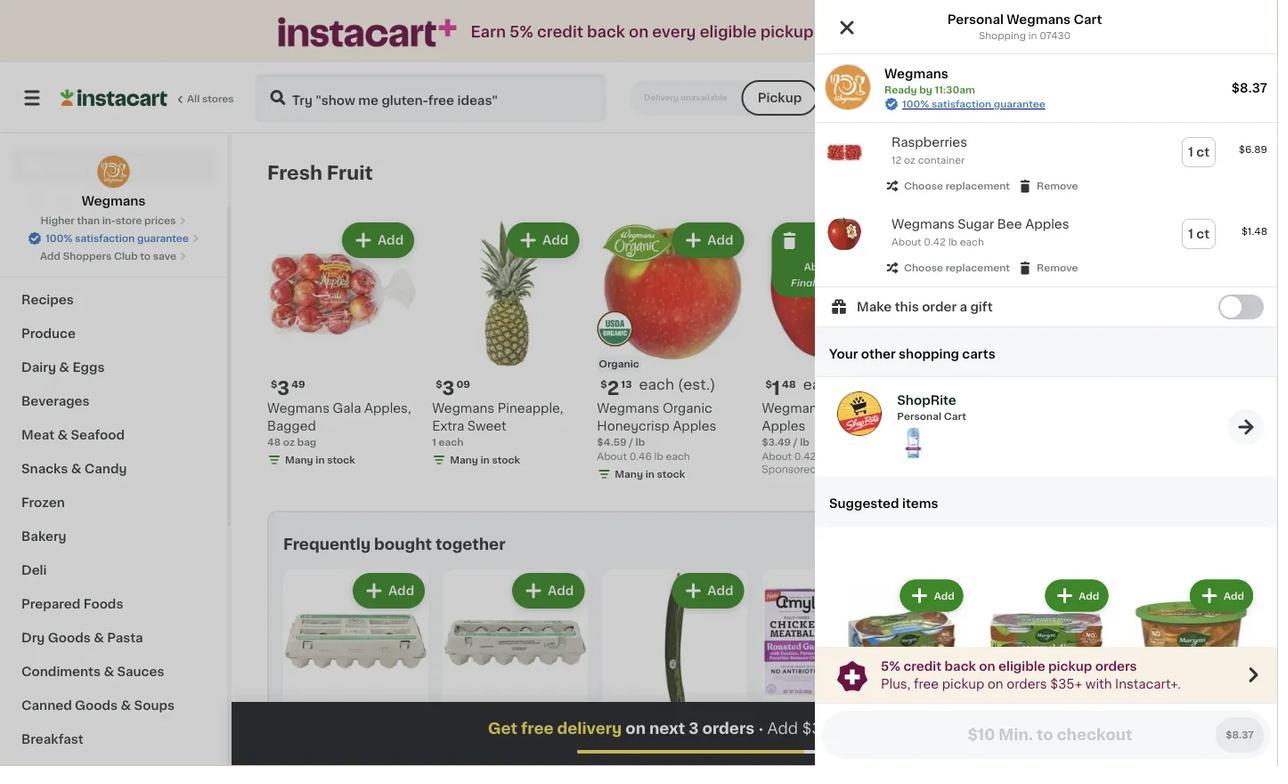 Task type: vqa. For each thing, say whether or not it's contained in the screenshot.
again
yes



Task type: locate. For each thing, give the bounding box(es) containing it.
frozen link
[[11, 486, 216, 520]]

about down $4.59
[[597, 452, 627, 462]]

0 vertical spatial guarantee
[[994, 99, 1045, 109]]

about down $3.49
[[762, 452, 792, 462]]

item carousel region containing 4
[[283, 563, 1251, 767]]

oz down "bagged"
[[283, 438, 295, 448]]

frequently bought together
[[283, 538, 505, 553]]

0 horizontal spatial bee
[[867, 403, 892, 415]]

2 count from the left
[[535, 766, 574, 767]]

make this order a gift
[[857, 301, 993, 314]]

aa
[[390, 748, 408, 761], [550, 748, 568, 761]]

1 horizontal spatial $6.89
[[1239, 145, 1267, 155]]

1 horizontal spatial 0.42
[[837, 262, 860, 272]]

wegmans for wegmans organic honeycrisp apples $4.59 / lb about 0.46 lb each
[[597, 403, 659, 415]]

1 horizontal spatial eggs,
[[481, 766, 516, 767]]

lb inside wegmans sugar bee apples about 0.42 lb each
[[948, 237, 957, 247]]

apples inside wegmans organic honeycrisp apples $4.59 / lb about 0.46 lb each
[[673, 421, 716, 433]]

each (est.) down your
[[803, 378, 880, 392]]

2 horizontal spatial orders
[[1095, 660, 1137, 673]]

frozen
[[21, 497, 65, 509]]

back inside the 5% credit back on eligible pickup orders plus, free pickup on orders $35+ with instacart+.
[[945, 660, 976, 673]]

eggs, inside wegmans grade aa large eggs, 12 count
[[481, 766, 516, 767]]

bag
[[297, 438, 316, 448]]

go to cart element
[[1228, 410, 1264, 446]]

lbs
[[862, 262, 877, 272]]

0 vertical spatial choose replacement button
[[884, 178, 1010, 194]]

instacart+.
[[1115, 678, 1181, 691]]

pickup inside button
[[758, 92, 802, 104]]

12 inside wegmans grade aa large eggs, 12 count
[[519, 766, 532, 767]]

many down extra
[[450, 456, 478, 466]]

eggs, down get at left
[[481, 766, 516, 767]]

1 vertical spatial pickup
[[1048, 660, 1092, 673]]

service type group
[[630, 80, 818, 116]]

many in stock down 0.46
[[615, 470, 685, 480]]

0 horizontal spatial many in stock
[[285, 456, 355, 466]]

$2.13 each (estimated) element
[[597, 377, 748, 400]]

$ 2 29
[[606, 725, 639, 743]]

1 vertical spatial 48
[[267, 438, 281, 448]]

choose up make this order a gift at the top of the page
[[904, 263, 943, 273]]

1 horizontal spatial pickup
[[942, 678, 984, 691]]

remove down wegmans sugar bee apples about 0.42 lb each
[[1037, 263, 1078, 273]]

orders inside treatment tracker modal 'dialog'
[[702, 722, 755, 737]]

0.42 right increment quantity of wegmans sugar bee apples image
[[924, 237, 946, 247]]

1 vertical spatial back
[[945, 660, 976, 673]]

each (est.) inside $2.13 each (estimated) element
[[639, 378, 716, 392]]

1 1 ct button from the top
[[1183, 138, 1215, 167]]

organic
[[599, 360, 639, 369], [663, 403, 712, 415], [1083, 705, 1123, 715], [1147, 748, 1196, 761]]

0 horizontal spatial 48
[[267, 438, 281, 448]]

100% inside button
[[46, 234, 73, 244]]

1 horizontal spatial personal
[[947, 13, 1004, 26]]

count inside wegmans grade aa large eggs, 18 count
[[376, 766, 415, 767]]

cart
[[1074, 13, 1102, 26], [944, 412, 966, 422]]

sugar down container
[[958, 218, 994, 231]]

1 horizontal spatial 49
[[951, 380, 965, 390]]

2 choose replacement button from the top
[[884, 260, 1010, 276]]

about inside wegmans organic honeycrisp apples $4.59 / lb about 0.46 lb each
[[597, 452, 627, 462]]

personal down shoprite
[[897, 412, 941, 422]]

$ left 13
[[601, 380, 607, 390]]

1 vertical spatial 2
[[607, 379, 619, 398]]

bagged
[[267, 421, 316, 433]]

11:30am up 100% satisfaction guarantee link
[[935, 85, 975, 95]]

1 vertical spatial item carousel region
[[283, 563, 1251, 767]]

organic down $2.13 each (estimated) element
[[663, 403, 712, 415]]

1 aa from the left
[[390, 748, 408, 761]]

1 ct button left $1.48
[[1183, 220, 1215, 249]]

wegmans inside wegmans pineapple, extra sweet 1 each
[[432, 403, 494, 415]]

in down 0.46
[[645, 470, 655, 480]]

&
[[59, 362, 69, 374], [57, 429, 68, 442], [71, 463, 81, 476], [94, 632, 104, 645], [104, 666, 114, 679], [121, 700, 131, 713]]

increment quantity of wegmans sugar bee apples image
[[881, 230, 902, 251]]

$ inside $ 2 13
[[601, 380, 607, 390]]

about up cost
[[804, 262, 835, 272]]

29
[[626, 726, 639, 735]]

reg.
[[808, 731, 832, 743]]

each (est.) right 13
[[639, 378, 716, 392]]

cart inside personal wegmans cart shopping in 07430
[[1074, 13, 1102, 26]]

credit up plus,
[[904, 660, 942, 673]]

2 choose replacement from the top
[[904, 263, 1010, 273]]

cart down 3 49 on the right of page
[[944, 412, 966, 422]]

$
[[271, 380, 277, 390], [436, 380, 442, 390], [766, 380, 772, 390], [601, 380, 607, 390], [1095, 380, 1102, 390], [766, 726, 772, 735], [606, 726, 612, 735], [1085, 726, 1091, 735]]

each (est.) for 1
[[803, 378, 880, 392]]

0 vertical spatial $6.89
[[1239, 145, 1267, 155]]

count for wegmans grade aa large eggs, 12 count
[[535, 766, 574, 767]]

& left "candy"
[[71, 463, 81, 476]]

0 vertical spatial satisfaction
[[932, 99, 991, 109]]

choose for sugar
[[904, 263, 943, 273]]

$6.89 up card
[[835, 731, 873, 743]]

product group
[[815, 123, 1278, 205], [815, 205, 1278, 287]]

0 horizontal spatial grade
[[349, 748, 387, 761]]

0 vertical spatial personal
[[947, 13, 1004, 26]]

0 horizontal spatial many
[[285, 456, 313, 466]]

sugar inside wegmans sugar bee apples about 0.42 lb each
[[958, 218, 994, 231]]

0 vertical spatial choose
[[904, 181, 943, 191]]

0.42 up sponsored badge image at bottom
[[794, 452, 816, 462]]

0 horizontal spatial orders
[[702, 722, 755, 737]]

0 vertical spatial 100%
[[902, 99, 929, 109]]

0.42 left lbs
[[837, 262, 860, 272]]

0 vertical spatial sugar
[[958, 218, 994, 231]]

0 horizontal spatial 0.42
[[794, 452, 816, 462]]

eggs, for 18
[[322, 766, 356, 767]]

wegmans inside wegmans organic honeycrisp apples $4.59 / lb about 0.46 lb each
[[597, 403, 659, 415]]

snacks
[[21, 463, 68, 476]]

2 replacement from the top
[[946, 263, 1010, 273]]

choose replacement up a
[[904, 263, 1010, 273]]

remove button up wegmans sugar bee apples button at the right
[[1017, 178, 1078, 194]]

pickup inside popup button
[[868, 91, 915, 104]]

apples for wegmans sugar bee apples about 0.42 lb each
[[1025, 218, 1069, 231]]

lb for wegmans sugar bee apples $3.49 / lb about 0.42 lb each
[[800, 438, 809, 448]]

lb up 0.46
[[636, 438, 645, 448]]

wegmans inside wegmans organic carrots
[[1081, 748, 1143, 761]]

2 eggs, from the left
[[481, 766, 516, 767]]

choose replacement for wegmans
[[904, 263, 1010, 273]]

5% up plus,
[[881, 660, 900, 673]]

& left eggs
[[59, 362, 69, 374]]

0 vertical spatial goods
[[48, 632, 91, 645]]

$ inside $ 3 49
[[271, 380, 277, 390]]

stock down wegmans organic honeycrisp apples $4.59 / lb about 0.46 lb each
[[657, 470, 685, 480]]

1 vertical spatial free
[[914, 678, 939, 691]]

prices
[[144, 216, 176, 226]]

12
[[892, 155, 902, 165], [519, 766, 532, 767]]

many in stock down bag
[[285, 456, 355, 466]]

100% satisfaction guarantee inside button
[[46, 234, 189, 244]]

apples
[[1025, 218, 1069, 231], [762, 421, 806, 433], [673, 421, 716, 433]]

2 choose from the top
[[904, 263, 943, 273]]

2 horizontal spatial 0.42
[[924, 237, 946, 247]]

canned goods & soups link
[[11, 689, 216, 723]]

wegmans inside wegmans grade aa large eggs, 12 count
[[443, 748, 505, 761]]

eligible inside the 5% credit back on eligible pickup orders plus, free pickup on orders $35+ with instacart+.
[[998, 660, 1045, 673]]

wegmans inside wegmans grade aa large eggs, 18 count
[[283, 748, 346, 761]]

5% credit back on eligible pickup orders plus, free pickup on orders $35+ with instacart+.
[[881, 660, 1181, 691]]

product group containing raspberries
[[815, 123, 1278, 205]]

each right 13
[[639, 378, 674, 392]]

& right the meat on the bottom of the page
[[57, 429, 68, 442]]

2 49 from the left
[[951, 380, 965, 390]]

wegmans inside personal wegmans cart shopping in 07430
[[1007, 13, 1071, 26]]

organic up 13
[[599, 360, 639, 369]]

48 inside $ 1 48
[[782, 380, 796, 390]]

fresh
[[267, 163, 322, 182]]

go to cart image
[[1235, 417, 1257, 438]]

choose down container
[[904, 181, 943, 191]]

weight
[[857, 278, 890, 288]]

bee inside wegmans sugar bee apples $3.49 / lb about 0.42 lb each
[[867, 403, 892, 415]]

choose replacement button for wegmans
[[884, 260, 1010, 276]]

each (est.)
[[803, 378, 880, 392], [639, 378, 716, 392], [966, 723, 1043, 738]]

replacement up wegmans sugar bee apples button at the right
[[946, 181, 1010, 191]]

$ left 79
[[1085, 726, 1091, 735]]

$ left 89 at the right of page
[[1095, 380, 1102, 390]]

shopping
[[979, 31, 1026, 41]]

100% satisfaction guarantee
[[902, 99, 1045, 109], [46, 234, 189, 244]]

wegmans sugar bee apples button
[[892, 217, 1069, 232]]

to left save at the left top of the page
[[140, 252, 151, 261]]

2 horizontal spatial (est.)
[[1005, 723, 1043, 738]]

credit
[[537, 24, 583, 40], [904, 660, 942, 673]]

4
[[772, 725, 785, 743]]

cart for personal
[[944, 412, 966, 422]]

1 replacement from the top
[[946, 181, 1010, 191]]

11:30am inside wegmans ready by 11:30am
[[935, 85, 975, 95]]

$ up "bagged"
[[271, 380, 277, 390]]

ct
[[1196, 146, 1210, 159], [1196, 228, 1210, 240], [838, 234, 851, 247], [1168, 234, 1181, 247]]

1 eggs, from the left
[[322, 766, 356, 767]]

6
[[1102, 379, 1115, 398]]

2 remove button from the top
[[1017, 260, 1078, 276]]

choose replacement button up order
[[884, 260, 1010, 276]]

0 horizontal spatial stock
[[327, 456, 355, 466]]

$ for $ 4 59
[[766, 726, 772, 735]]

about inside wegmans sugar bee apples about 0.42 lb each
[[892, 237, 921, 247]]

deli link
[[11, 554, 216, 588]]

again
[[90, 195, 125, 208]]

goods down condiments & sauces
[[75, 700, 118, 713]]

main content
[[232, 134, 1278, 767]]

in inside personal wegmans cart shopping in 07430
[[1028, 31, 1037, 41]]

large for wegmans grade aa large eggs, 18 count
[[283, 766, 319, 767]]

0 horizontal spatial count
[[376, 766, 415, 767]]

orders for qualify.
[[702, 722, 755, 737]]

raspberries image
[[826, 134, 863, 171]]

section containing 4
[[267, 511, 1251, 767]]

fruit
[[327, 163, 373, 182]]

apples inside wegmans sugar bee apples $3.49 / lb about 0.42 lb each
[[762, 421, 806, 433]]

1 horizontal spatial 100%
[[902, 99, 929, 109]]

large inside wegmans grade aa large eggs, 18 count
[[283, 766, 319, 767]]

$ right •
[[766, 726, 772, 735]]

3
[[277, 379, 290, 398], [442, 379, 455, 398], [937, 379, 949, 398], [689, 722, 699, 737]]

1 vertical spatial 100%
[[46, 234, 73, 244]]

pickup left wegmans image
[[758, 92, 802, 104]]

1 grade from the left
[[349, 748, 387, 761]]

1 vertical spatial oz
[[283, 438, 295, 448]]

grade inside wegmans grade aa large eggs, 18 count
[[349, 748, 387, 761]]

(est.) up wegmans organic honeycrisp apples $4.59 / lb about 0.46 lb each
[[678, 378, 716, 392]]

1 horizontal spatial credit
[[904, 660, 942, 673]]

pickup up more button at the bottom
[[942, 678, 984, 691]]

each inside cantaloupes 1 each
[[933, 420, 958, 430]]

ready left 'at'
[[884, 85, 917, 95]]

1 horizontal spatial many in stock
[[450, 456, 520, 466]]

1 horizontal spatial many
[[450, 456, 478, 466]]

each (est.) inside $1.48 each (estimated) element
[[803, 378, 880, 392]]

2 product group from the top
[[815, 205, 1278, 287]]

eligible right every
[[700, 24, 757, 40]]

dairy & eggs
[[21, 362, 105, 374]]

wegmans pineapple, extra sweet 1 each
[[432, 403, 563, 448]]

wegmans inside wegmans sugar bee apples $3.49 / lb about 0.42 lb each
[[762, 403, 824, 415]]

11:30am inside 'ready by 11:30am' link
[[1107, 91, 1162, 104]]

cart inside shoprite personal cart
[[944, 412, 966, 422]]

1 count from the left
[[376, 766, 415, 767]]

49
[[291, 380, 305, 390], [951, 380, 965, 390]]

0 horizontal spatial sugar
[[827, 403, 864, 415]]

2 horizontal spatial by
[[1086, 91, 1104, 104]]

1 choose replacement button from the top
[[884, 178, 1010, 194]]

48 down "bagged"
[[267, 438, 281, 448]]

0 horizontal spatial cart
[[944, 412, 966, 422]]

increment quantity of raspberries image
[[1210, 230, 1232, 251]]

1 vertical spatial remove
[[1037, 263, 1078, 273]]

eggs, inside wegmans grade aa large eggs, 18 count
[[322, 766, 356, 767]]

item carousel region
[[267, 155, 1243, 497], [283, 563, 1251, 767]]

cart for wegmans
[[1074, 13, 1102, 26]]

1 product group from the top
[[815, 123, 1278, 205]]

1 vertical spatial satisfaction
[[75, 234, 135, 244]]

0 horizontal spatial apples
[[673, 421, 716, 433]]

add inside treatment tracker modal 'dialog'
[[767, 722, 798, 737]]

1 horizontal spatial /
[[793, 438, 798, 448]]

free inside treatment tracker modal 'dialog'
[[521, 722, 554, 737]]

100
[[935, 91, 960, 104]]

2
[[1230, 92, 1237, 104], [607, 379, 619, 398], [612, 725, 625, 743]]

organic down instacart+.
[[1147, 748, 1196, 761]]

in down bag
[[316, 456, 325, 466]]

0 vertical spatial remove button
[[1017, 178, 1078, 194]]

wegmans sugar bee apples image
[[826, 216, 863, 253]]

0 horizontal spatial each (est.)
[[639, 378, 716, 392]]

$ 1 79
[[1085, 725, 1114, 743]]

to up card
[[841, 722, 857, 737]]

in left 07430
[[1028, 31, 1037, 41]]

2 aa from the left
[[550, 748, 568, 761]]

/ inside wegmans sugar bee apples $3.49 / lb about 0.42 lb each
[[793, 438, 798, 448]]

orders up with
[[1095, 660, 1137, 673]]

stock down wegmans gala apples, bagged 48 oz bag
[[327, 456, 355, 466]]

/ right $3.49
[[793, 438, 798, 448]]

wegmans inside wegmans gala apples, bagged 48 oz bag
[[267, 403, 330, 415]]

1 horizontal spatial 11:30am
[[1107, 91, 1162, 104]]

1 remove button from the top
[[1017, 178, 1078, 194]]

raspberries button
[[892, 135, 967, 150]]

by left 100 at right
[[919, 85, 932, 95]]

/ for sugar
[[793, 438, 798, 448]]

many in stock
[[285, 456, 355, 466], [450, 456, 520, 466], [615, 470, 685, 480]]

1 vertical spatial 100% satisfaction guarantee
[[46, 234, 189, 244]]

0 vertical spatial 1 ct button
[[1183, 138, 1215, 167]]

$ inside $ 6 89
[[1095, 380, 1102, 390]]

free right get at left
[[521, 722, 554, 737]]

1 horizontal spatial ready
[[1039, 91, 1083, 104]]

each (est.) inside product group
[[966, 723, 1043, 738]]

wegmans organic honeycrisp apples $4.59 / lb about 0.46 lb each
[[597, 403, 716, 462]]

remove button down wegmans sugar bee apples about 0.42 lb each
[[1017, 260, 1078, 276]]

add shoppers club to save
[[40, 252, 176, 261]]

free right plus,
[[914, 678, 939, 691]]

remove button for apples
[[1017, 260, 1078, 276]]

(est.) up the-
[[1005, 723, 1043, 738]]

1 vertical spatial cart
[[944, 412, 966, 422]]

by inside wegmans ready by 11:30am
[[919, 85, 932, 95]]

$6.89 down 2 button
[[1239, 145, 1267, 155]]

free
[[952, 26, 978, 38], [914, 678, 939, 691], [521, 722, 554, 737]]

0 vertical spatial remove
[[1037, 181, 1078, 191]]

ready by 11:30am
[[1039, 91, 1162, 104]]

1 remove from the top
[[1037, 181, 1078, 191]]

0 vertical spatial oz
[[904, 155, 916, 165]]

1 horizontal spatial apples
[[762, 421, 806, 433]]

remove button
[[1017, 178, 1078, 194], [1017, 260, 1078, 276]]

1 / from the left
[[793, 438, 798, 448]]

2 horizontal spatial pickup
[[1048, 660, 1092, 673]]

make
[[857, 301, 892, 314]]

wegmans inside wegmans sugar bee apples about 0.42 lb each
[[892, 218, 955, 231]]

tomatoes on-the-vine
[[922, 748, 1066, 761]]

1 horizontal spatial guarantee
[[994, 99, 1045, 109]]

3 49
[[937, 379, 965, 398]]

1 vertical spatial remove button
[[1017, 260, 1078, 276]]

1 horizontal spatial aa
[[550, 748, 568, 761]]

$ for $ 6 89
[[1095, 380, 1102, 390]]

get free delivery on next 3 orders • add $3.11 to qualify.
[[488, 722, 917, 737]]

1 horizontal spatial by
[[919, 85, 932, 95]]

each up tomatoes on-the-vine
[[966, 723, 1002, 738]]

express icon image
[[278, 17, 456, 47]]

apples inside wegmans sugar bee apples about 0.42 lb each
[[1025, 218, 1069, 231]]

2 horizontal spatial each (est.)
[[966, 723, 1043, 738]]

1 inside cantaloupes 1 each
[[927, 420, 931, 430]]

2 horizontal spatial free
[[952, 26, 978, 38]]

many down 0.46
[[615, 470, 643, 480]]

& for condiments
[[104, 666, 114, 679]]

1 horizontal spatial count
[[535, 766, 574, 767]]

other
[[861, 348, 896, 360]]

aa inside wegmans grade aa large eggs, 12 count
[[550, 748, 568, 761]]

product group
[[267, 219, 418, 471], [432, 219, 583, 471], [597, 219, 748, 486], [762, 219, 913, 480], [927, 219, 1078, 454], [1092, 219, 1243, 432], [283, 570, 429, 767], [443, 570, 588, 767], [602, 570, 748, 767], [762, 570, 907, 767], [922, 570, 1067, 767], [1081, 570, 1226, 767], [836, 577, 967, 767], [981, 577, 1112, 767], [1126, 577, 1257, 767]]

condiments & sauces
[[21, 666, 164, 679]]

buy it again
[[50, 195, 125, 208]]

$1.48
[[1242, 227, 1267, 236]]

0 horizontal spatial 5%
[[510, 24, 533, 40]]

1 horizontal spatial free
[[914, 678, 939, 691]]

each down wegmans sugar bee apples button at the right
[[960, 237, 984, 247]]

(est.) down your
[[842, 378, 880, 392]]

1 horizontal spatial (est.)
[[842, 378, 880, 392]]

pickup for pickup
[[758, 92, 802, 104]]

None search field
[[255, 73, 607, 123]]

1 horizontal spatial 12
[[892, 155, 902, 165]]

aa inside wegmans grade aa large eggs, 18 count
[[390, 748, 408, 761]]

product group containing 6
[[1092, 219, 1243, 432]]

large inside wegmans grade aa large eggs, 12 count
[[443, 766, 478, 767]]

many in stock down sweet
[[450, 456, 520, 466]]

$ inside $ 3 09
[[436, 380, 442, 390]]

gift
[[970, 301, 993, 314]]

oz inside raspberries 12 oz container
[[904, 155, 916, 165]]

1 horizontal spatial 5%
[[881, 660, 900, 673]]

earn
[[471, 24, 506, 40]]

the-
[[1010, 748, 1039, 761]]

choose replacement button down container
[[884, 178, 1010, 194]]

condiments & sauces link
[[11, 656, 216, 689]]

produce link
[[11, 317, 216, 351]]

remove up wegmans sugar bee apples button at the right
[[1037, 181, 1078, 191]]

announcement region
[[815, 648, 1278, 704]]

section
[[267, 511, 1251, 767]]

$ for $ 2 29
[[606, 726, 612, 735]]

this
[[895, 301, 919, 314]]

(est.) inside $1.48 each (estimated) element
[[842, 378, 880, 392]]

0 vertical spatial 12
[[892, 155, 902, 165]]

section inside main content
[[267, 511, 1251, 767]]

wegmans inside wegmans ready by 11:30am
[[884, 68, 948, 80]]

$ for $ 3 09
[[436, 380, 442, 390]]

48 inside wegmans gala apples, bagged 48 oz bag
[[267, 438, 281, 448]]

1 horizontal spatial to
[[841, 722, 857, 737]]

wegmans grade aa large eggs, 12 count button
[[443, 570, 588, 767]]

$ inside $ 2 29
[[606, 726, 612, 735]]

2 grade from the left
[[508, 748, 547, 761]]

1 vertical spatial personal
[[897, 412, 941, 422]]

eligible up more button at the bottom
[[998, 660, 1045, 673]]

48 up $3.49
[[782, 380, 796, 390]]

replacement down wegmans sugar bee apples about 0.42 lb each
[[946, 263, 1010, 273]]

grade inside wegmans grade aa large eggs, 12 count
[[508, 748, 547, 761]]

choose replacement button for raspberries
[[884, 178, 1010, 194]]

1 horizontal spatial large
[[443, 766, 478, 767]]

100% down wegmans ready by 11:30am
[[902, 99, 929, 109]]

credit right earn
[[537, 24, 583, 40]]

1 horizontal spatial each (est.)
[[803, 378, 880, 392]]

grade down get at left
[[508, 748, 547, 761]]

sugar inside wegmans sugar bee apples $3.49 / lb about 0.42 lb each
[[827, 403, 864, 415]]

1 vertical spatial sugar
[[827, 403, 864, 415]]

back up more button at the bottom
[[945, 660, 976, 673]]

1 horizontal spatial 100% satisfaction guarantee
[[902, 99, 1045, 109]]

count down the delivery
[[535, 766, 574, 767]]

11:30am left 2 button
[[1107, 91, 1162, 104]]

many down bag
[[285, 456, 313, 466]]

shoppers
[[63, 252, 112, 261]]

$ left 29
[[606, 726, 612, 735]]

cart up 'ready by 11:30am' link
[[1074, 13, 1102, 26]]

2 1 ct button from the top
[[1183, 220, 1215, 249]]

with loyalty card price $4.59. original price $6.89. element
[[762, 722, 907, 746]]

0.42 inside wegmans sugar bee apples about 0.42 lb each
[[924, 237, 946, 247]]

eligible
[[700, 24, 757, 40], [998, 660, 1045, 673]]

each (est.) for 2
[[639, 378, 716, 392]]

2 remove from the top
[[1037, 263, 1078, 273]]

49 inside $ 3 49
[[291, 380, 305, 390]]

& for snacks
[[71, 463, 81, 476]]

lb right $3.49
[[800, 438, 809, 448]]

0 vertical spatial eligible
[[700, 24, 757, 40]]

eggs, left 18
[[322, 766, 356, 767]]

0 vertical spatial choose replacement
[[904, 181, 1010, 191]]

personal inside shoprite personal cart
[[897, 412, 941, 422]]

item carousel region inside section
[[283, 563, 1251, 767]]

1 vertical spatial 1 ct button
[[1183, 220, 1215, 249]]

sugar for wegmans sugar bee apples $3.49 / lb about 0.42 lb each
[[827, 403, 864, 415]]

1 49 from the left
[[291, 380, 305, 390]]

bee inside wegmans sugar bee apples about 0.42 lb each
[[997, 218, 1022, 231]]

0 vertical spatial pickup
[[760, 24, 814, 40]]

frequently
[[283, 538, 371, 553]]

replacement
[[946, 181, 1010, 191], [946, 263, 1010, 273]]

2 large from the left
[[443, 766, 478, 767]]

back left every
[[587, 24, 625, 40]]

& for meat
[[57, 429, 68, 442]]

item carousel region containing fresh fruit
[[267, 155, 1243, 497]]

1 choose from the top
[[904, 181, 943, 191]]

bee
[[997, 218, 1022, 231], [867, 403, 892, 415]]

grade up 18
[[349, 748, 387, 761]]

free inside the 5% credit back on eligible pickup orders plus, free pickup on orders $35+ with instacart+.
[[914, 678, 939, 691]]

by right 'view'
[[1086, 91, 1104, 104]]

remove wegmans sugar bee apples image
[[779, 230, 800, 251]]

3 right next
[[689, 722, 699, 737]]

eggs
[[72, 362, 105, 374]]

100% satisfaction guarantee button
[[28, 228, 199, 246]]

0 horizontal spatial by
[[842, 278, 855, 288]]

0 horizontal spatial pickup
[[758, 92, 802, 104]]

2 / from the left
[[629, 438, 633, 448]]

replacement for raspberries
[[946, 181, 1010, 191]]

every
[[652, 24, 696, 40]]

goods down prepared foods
[[48, 632, 91, 645]]

1 horizontal spatial satisfaction
[[932, 99, 991, 109]]

1 vertical spatial guarantee
[[137, 234, 189, 244]]

(est.) inside $2.13 each (estimated) element
[[678, 378, 716, 392]]

card
[[830, 751, 853, 760]]

0 vertical spatial 5%
[[510, 24, 533, 40]]

product group containing each (est.)
[[922, 570, 1067, 767]]

items
[[902, 498, 938, 510]]

to
[[140, 252, 151, 261], [841, 722, 857, 737]]

count inside wegmans grade aa large eggs, 12 count
[[535, 766, 574, 767]]

(est.) for 2
[[678, 378, 716, 392]]

2 horizontal spatial apples
[[1025, 218, 1069, 231]]

on inside treatment tracker modal 'dialog'
[[625, 722, 646, 737]]

$ inside $ 1 48
[[766, 380, 772, 390]]

by
[[919, 85, 932, 95], [1086, 91, 1104, 104], [842, 278, 855, 288]]

0 horizontal spatial /
[[629, 438, 633, 448]]

$ inside $ 4 59
[[766, 726, 772, 735]]

stock
[[327, 456, 355, 466], [492, 456, 520, 466], [657, 470, 685, 480]]

1 ct button down 2 button
[[1183, 138, 1215, 167]]

0 horizontal spatial eggs,
[[322, 766, 356, 767]]

all stores
[[187, 94, 234, 104]]

$6.89 inside main content
[[835, 731, 873, 743]]

0 horizontal spatial 100%
[[46, 234, 73, 244]]

wegmans for wegmans sugar bee apples $3.49 / lb about 0.42 lb each
[[762, 403, 824, 415]]

1 vertical spatial $6.89
[[835, 731, 873, 743]]

1 horizontal spatial orders
[[1007, 678, 1047, 691]]

1 choose replacement from the top
[[904, 181, 1010, 191]]

oz
[[904, 155, 916, 165], [283, 438, 295, 448]]

aa for wegmans grade aa large eggs, 18 count
[[390, 748, 408, 761]]

1 vertical spatial to
[[841, 722, 857, 737]]

than
[[77, 216, 100, 226]]

bee for wegmans sugar bee apples about 0.42 lb each
[[997, 218, 1022, 231]]

$ for $ 3 49
[[271, 380, 277, 390]]

wegmans for wegmans
[[82, 195, 146, 208]]

0 vertical spatial bee
[[997, 218, 1022, 231]]

(est.) for 1
[[842, 378, 880, 392]]

$ left 09
[[436, 380, 442, 390]]

1 vertical spatial 5%
[[881, 660, 900, 673]]

$ inside $ 1 79
[[1085, 726, 1091, 735]]

many for sweet
[[450, 456, 478, 466]]

0 vertical spatial 48
[[782, 380, 796, 390]]

1 large from the left
[[283, 766, 319, 767]]

club
[[114, 252, 138, 261]]

cucumber, seedless
[[602, 748, 731, 761]]

each down extra
[[439, 438, 464, 448]]

each (est.) up on-
[[966, 723, 1043, 738]]



Task type: describe. For each thing, give the bounding box(es) containing it.
count for wegmans grade aa large eggs, 18 count
[[376, 766, 415, 767]]

with
[[767, 751, 791, 760]]

about inside wegmans sugar bee apples $3.49 / lb about 0.42 lb each
[[762, 452, 792, 462]]

wegmans for wegmans sugar bee apples about 0.42 lb each
[[892, 218, 955, 231]]

bee for wegmans sugar bee apples $3.49 / lb about 0.42 lb each
[[867, 403, 892, 415]]

many for bagged
[[285, 456, 313, 466]]

meat & seafood link
[[11, 419, 216, 452]]

choose for 12
[[904, 181, 943, 191]]

free for get
[[521, 722, 554, 737]]

stock for sweet
[[492, 456, 520, 466]]

wegmans grade aa large eggs, 18 count
[[283, 748, 415, 767]]

remove for container
[[1037, 181, 1078, 191]]

about inside about 0.42 lbs final cost by weight
[[804, 262, 835, 272]]

delivery
[[557, 722, 622, 737]]

1 inside wegmans pineapple, extra sweet 1 each
[[432, 438, 436, 448]]

deli
[[21, 565, 47, 577]]

lists link
[[11, 219, 216, 255]]

grade for 12
[[508, 748, 547, 761]]

in down sweet
[[481, 456, 490, 466]]

apples for wegmans sugar bee apples $3.49 / lb about 0.42 lb each
[[762, 421, 806, 433]]

replacement for wegmans
[[946, 263, 1010, 273]]

organic up 79
[[1083, 705, 1123, 715]]

$ 1 48
[[766, 379, 796, 398]]

(est.) inside section
[[1005, 723, 1043, 738]]

sugar for wegmans sugar bee apples about 0.42 lb each
[[958, 218, 994, 231]]

carrots
[[1081, 766, 1128, 767]]

to inside treatment tracker modal 'dialog'
[[841, 722, 857, 737]]

each inside wegmans pineapple, extra sweet 1 each
[[439, 438, 464, 448]]

by inside about 0.42 lbs final cost by weight
[[842, 278, 855, 288]]

prepared foods link
[[11, 588, 216, 622]]

$ for $ 2 13
[[601, 380, 607, 390]]

ready inside 'ready by 11:30am' link
[[1039, 91, 1083, 104]]

suggested
[[829, 498, 899, 510]]

0.42 inside about 0.42 lbs final cost by weight
[[837, 262, 860, 272]]

product group containing 4
[[762, 570, 907, 767]]

$4.59
[[597, 438, 627, 448]]

secret invisible solid powder fresh antiperspirant/deodorant image
[[897, 428, 929, 460]]

5% inside the 5% credit back on eligible pickup orders plus, free pickup on orders $35+ with instacart+.
[[881, 660, 900, 673]]

bakery
[[21, 531, 66, 543]]

each inside wegmans organic honeycrisp apples $4.59 / lb about 0.46 lb each
[[666, 452, 690, 462]]

lb right 0.46
[[654, 452, 663, 462]]

& left 'soups'
[[121, 700, 131, 713]]

2 for $ 2 13
[[607, 379, 619, 398]]

prepared foods
[[21, 599, 123, 611]]

cantaloupes 1 each
[[927, 403, 1006, 430]]

wegmans sugar bee apples about 0.42 lb each
[[892, 218, 1069, 247]]

seafood
[[71, 429, 125, 442]]

orders for orders
[[1095, 660, 1137, 673]]

credit inside the 5% credit back on eligible pickup orders plus, free pickup on orders $35+ with instacart+.
[[904, 660, 942, 673]]

each inside wegmans sugar bee apples $3.49 / lb about 0.42 lb each
[[830, 452, 854, 462]]

wegmans for wegmans ready by 11:30am
[[884, 68, 948, 80]]

farm
[[963, 91, 998, 104]]

pickup for pickup at 100 farm view
[[868, 91, 915, 104]]

2 horizontal spatial many in stock
[[615, 470, 685, 480]]

canned goods & soups
[[21, 700, 175, 713]]

more
[[952, 725, 979, 734]]

many in stock for sweet
[[450, 456, 520, 466]]

pickup button
[[742, 80, 818, 116]]

together
[[435, 538, 505, 553]]

free for try
[[952, 26, 978, 38]]

cucumber,
[[602, 748, 671, 761]]

many in stock for bagged
[[285, 456, 355, 466]]

in-
[[102, 216, 116, 226]]

0 vertical spatial 100% satisfaction guarantee
[[902, 99, 1045, 109]]

/ for organic
[[629, 438, 633, 448]]

higher
[[41, 216, 75, 226]]

wegmans for wegmans pineapple, extra sweet 1 each
[[432, 403, 494, 415]]

wegmans for wegmans grade aa large eggs, 12 count
[[443, 748, 505, 761]]

$ 4 59
[[766, 725, 800, 743]]

satisfaction inside button
[[75, 234, 135, 244]]

dairy & eggs link
[[11, 351, 216, 385]]

$1.48 each (estimated) element
[[762, 377, 913, 400]]

save
[[153, 252, 176, 261]]

with loyalty card
[[767, 751, 853, 760]]

organic inside wegmans organic honeycrisp apples $4.59 / lb about 0.46 lb each
[[663, 403, 712, 415]]

treatment tracker modal dialog
[[232, 703, 1278, 767]]

$ for $ 1 48
[[766, 380, 772, 390]]

12 inside raspberries 12 oz container
[[892, 155, 902, 165]]

wegmans logo image
[[97, 155, 130, 189]]

goods for canned
[[75, 700, 118, 713]]

oz inside wegmans gala apples, bagged 48 oz bag
[[283, 438, 295, 448]]

49 inside 3 49
[[951, 380, 965, 390]]

your other shopping carts
[[829, 348, 996, 360]]

on-
[[987, 748, 1010, 761]]

add shoppers club to save link
[[40, 249, 187, 264]]

each down your
[[803, 378, 838, 392]]

wegmans grade aa large eggs, 12 count
[[443, 748, 574, 767]]

07430
[[1040, 31, 1071, 41]]

main content containing fresh fruit
[[232, 134, 1278, 767]]

candy
[[84, 463, 127, 476]]

it
[[78, 195, 87, 208]]

lb for wegmans organic honeycrisp apples $4.59 / lb about 0.46 lb each
[[636, 438, 645, 448]]

wegmans gala apples, bagged 48 oz bag
[[267, 403, 411, 448]]

$ 2 13
[[601, 379, 632, 398]]

large for wegmans grade aa large eggs, 12 count
[[443, 766, 478, 767]]

lb for wegmans sugar bee apples about 0.42 lb each
[[948, 237, 957, 247]]

3 up cantaloupes
[[937, 379, 949, 398]]

•
[[758, 722, 764, 736]]

1 ct button for raspberries
[[1183, 138, 1215, 167]]

personal inside personal wegmans cart shopping in 07430
[[947, 13, 1004, 26]]

seedless
[[674, 748, 731, 761]]

shoprite personal cart
[[897, 395, 966, 422]]

100% satisfaction guarantee link
[[902, 97, 1045, 111]]

stock for bagged
[[327, 456, 355, 466]]

breakfast
[[21, 734, 83, 746]]

lb down $1.48 each (estimated) element
[[819, 452, 828, 462]]

& for dairy
[[59, 362, 69, 374]]

1 ct button for wegmans sugar bee apples
[[1183, 220, 1215, 249]]

13
[[621, 380, 632, 390]]

grade for 18
[[349, 748, 387, 761]]

3 left 09
[[442, 379, 455, 398]]

personal wegmans cart shopping in 07430
[[947, 13, 1102, 41]]

apples for wegmans organic honeycrisp apples $4.59 / lb about 0.46 lb each
[[673, 421, 716, 433]]

2 button
[[1184, 77, 1257, 119]]

aa for wegmans grade aa large eggs, 12 count
[[550, 748, 568, 761]]

0 vertical spatial credit
[[537, 24, 583, 40]]

wegmans for wegmans grade aa large eggs, 18 count
[[283, 748, 346, 761]]

guarantee inside button
[[137, 234, 189, 244]]

reg. $6.89
[[808, 731, 873, 743]]

instacart logo image
[[61, 87, 167, 109]]

2 vertical spatial pickup
[[942, 678, 984, 691]]

wegmans for wegmans gala apples, bagged 48 oz bag
[[267, 403, 330, 415]]

add inside the 'add shoppers club to save' link
[[40, 252, 60, 261]]

plus,
[[881, 678, 911, 691]]

choose replacement for raspberries
[[904, 181, 1010, 191]]

a
[[960, 301, 967, 314]]

product group containing wegmans sugar bee apples
[[815, 205, 1278, 287]]

prepared
[[21, 599, 80, 611]]

raspberries 12 oz container
[[892, 136, 967, 165]]

try
[[929, 26, 949, 38]]

0 horizontal spatial pickup
[[760, 24, 814, 40]]

about 0.42 lbs final cost by weight
[[791, 262, 890, 288]]

goods for dry
[[48, 632, 91, 645]]

79
[[1101, 726, 1114, 735]]

final
[[791, 278, 815, 288]]

wegmans for wegmans organic carrots
[[1081, 748, 1143, 761]]

organic inside wegmans organic carrots
[[1147, 748, 1196, 761]]

0 horizontal spatial back
[[587, 24, 625, 40]]

2 for $ 2 29
[[612, 725, 625, 743]]

dry goods & pasta link
[[11, 622, 216, 656]]

eggs, for 12
[[481, 766, 516, 767]]

pickup at 100 farm view button
[[839, 73, 1034, 123]]

your
[[829, 348, 858, 360]]

wegmans ready by 11:30am
[[884, 68, 975, 95]]

2 horizontal spatial stock
[[657, 470, 685, 480]]

ready by 11:30am link
[[1010, 87, 1162, 109]]

get
[[488, 722, 517, 737]]

each inside wegmans sugar bee apples about 0.42 lb each
[[960, 237, 984, 247]]

remove button for container
[[1017, 178, 1078, 194]]

sponsored badge image
[[762, 466, 816, 476]]

$3.49
[[762, 438, 791, 448]]

2 horizontal spatial many
[[615, 470, 643, 480]]

recipes link
[[11, 283, 216, 317]]

cantaloupes
[[927, 403, 1006, 415]]

wegmans image
[[826, 65, 870, 110]]

sauces
[[117, 666, 164, 679]]

honeycrisp
[[597, 421, 670, 433]]

2 inside button
[[1230, 92, 1237, 104]]

& left pasta
[[94, 632, 104, 645]]

remove for apples
[[1037, 263, 1078, 273]]

3 up "bagged"
[[277, 379, 290, 398]]

foods
[[83, 599, 123, 611]]

suggested items
[[829, 498, 938, 510]]

more button
[[931, 715, 1000, 744]]

store
[[116, 216, 142, 226]]

0 vertical spatial to
[[140, 252, 151, 261]]

next
[[649, 722, 685, 737]]

wegmans organic carrots
[[1081, 748, 1196, 767]]

3 inside treatment tracker modal 'dialog'
[[689, 722, 699, 737]]

09
[[456, 380, 470, 390]]

shop
[[50, 159, 83, 172]]

wegmans grade aa large eggs, 18 count button
[[283, 570, 429, 767]]

snacks & candy link
[[11, 452, 216, 486]]

pineapple,
[[498, 403, 563, 415]]

$ for $ 1 79
[[1085, 726, 1091, 735]]

ready inside wegmans ready by 11:30am
[[884, 85, 917, 95]]

0.42 inside wegmans sugar bee apples $3.49 / lb about 0.42 lb each
[[794, 452, 816, 462]]

shopping
[[899, 348, 959, 360]]

$ 6 89
[[1095, 379, 1130, 398]]



